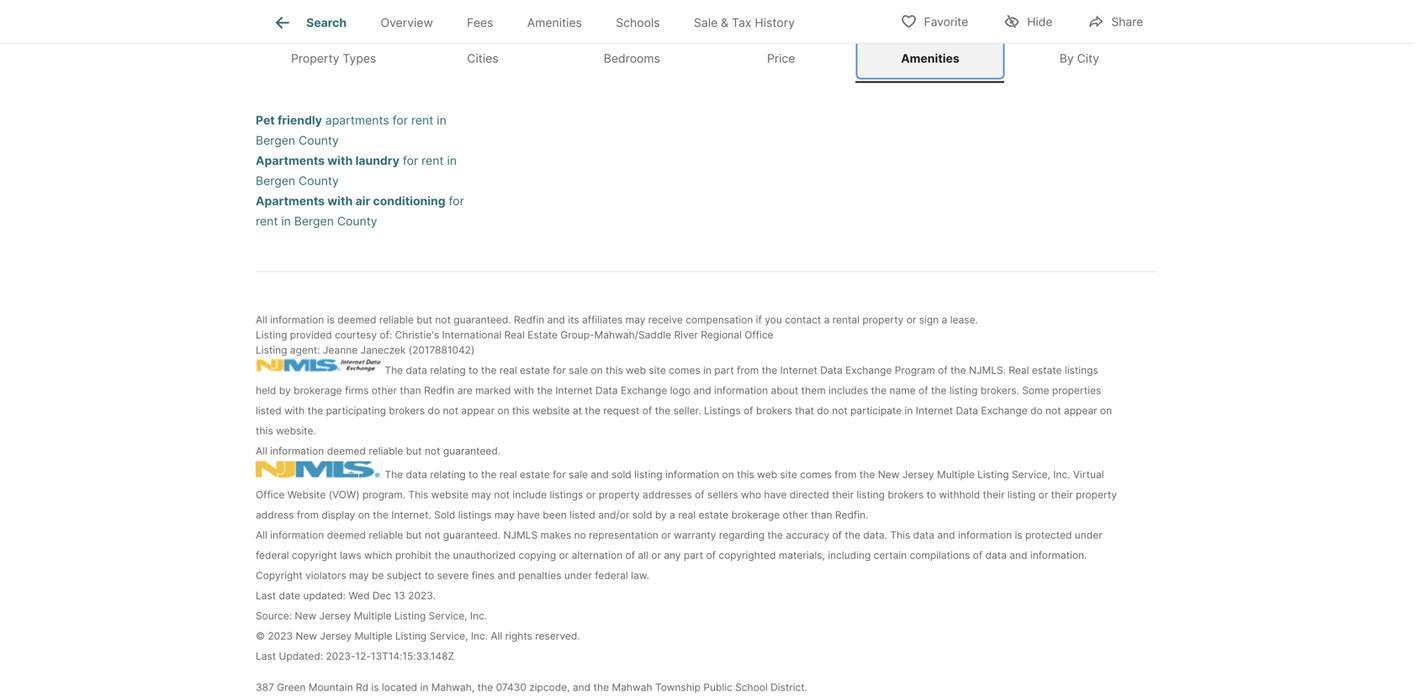 Task type: describe. For each thing, give the bounding box(es) containing it.
tab list containing property types
[[256, 34, 1158, 83]]

13t14:15:33.148z
[[371, 650, 455, 663]]

of:
[[380, 329, 392, 341]]

may left include
[[472, 489, 492, 501]]

on right display
[[358, 509, 370, 521]]

estate down listing provided courtesy of: christie's international real estate group-mahwah/saddle river regional office listing agent: jeanne janeczek (2017881042)
[[520, 364, 550, 376]]

data up the internet.
[[406, 469, 427, 481]]

of right program
[[939, 364, 948, 376]]

of left all
[[626, 549, 635, 562]]

on down group-
[[591, 364, 603, 376]]

about
[[771, 384, 799, 397]]

redfin.
[[836, 509, 869, 521]]

firms
[[345, 384, 369, 397]]

marked
[[476, 384, 511, 397]]

pet
[[256, 113, 275, 127]]

2 vertical spatial service,
[[430, 630, 468, 642]]

listing up protected
[[1008, 489, 1036, 501]]

apartments for apartments with air conditioning
[[256, 194, 325, 208]]

in down name
[[905, 405, 914, 417]]

not down sold
[[425, 529, 441, 541]]

in right laundry
[[447, 153, 457, 168]]

estate up include
[[520, 469, 550, 481]]

other inside the data relating to the real estate for sale and sold listing information on this web site comes from the new jersey multiple listing service, inc. virtual office website (vow) program. this website may not include listings or property addresses of sellers who have directed their listing brokers to withhold their listing or their property address from display on the internet. sold listings may have been listed and/or sold by a real estate brokerage other than redfin. all information deemed reliable but not guaranteed. njmls makes no representation or warranty regarding the accuracy of the data. this data and information is protected under federal copyright laws which prohibit the unauthorized copying or alternation of all or any part of copyrighted materials, including certain compilations of data and information. copyright violators may be subject to severe fines and penalties under federal law.
[[783, 509, 809, 521]]

last for last date updated: wed dec 13 2023. source: new jersey multiple listing service, inc. © 2023 new jersey multiple listing service, inc. all rights reserved.
[[256, 590, 276, 602]]

the down program.
[[373, 509, 389, 521]]

hide
[[1028, 15, 1053, 29]]

website.
[[276, 425, 316, 437]]

of right request
[[643, 405, 653, 417]]

2 appear from the left
[[1065, 405, 1098, 417]]

sale for on
[[569, 364, 588, 376]]

1 vertical spatial internet
[[556, 384, 593, 397]]

the left accuracy
[[768, 529, 784, 541]]

part inside the "the data relating to the real estate for sale on this web site comes in part from the internet data exchange program of the njmls. real estate listings held by brokerage firms other than redfin are marked with the internet data exchange logo and information about them includes the name of the listing brokers. some properties listed with the participating brokers do not appear on this website at the request of the seller. listings of brokers that do not participate in internet data exchange do not appear on this website. all information deemed reliable but not guaranteed."
[[715, 364, 734, 376]]

the for firms
[[385, 364, 403, 376]]

the right the at
[[585, 405, 601, 417]]

this left website. in the bottom left of the page
[[256, 425, 273, 437]]

rental
[[833, 314, 860, 326]]

contact
[[785, 314, 822, 326]]

not up the christie's
[[435, 314, 451, 326]]

program.
[[363, 489, 406, 501]]

violators
[[306, 570, 346, 582]]

may up the njmls
[[495, 509, 515, 521]]

listing provided courtesy of: christie's international real estate group-mahwah/saddle river regional office listing agent: jeanne janeczek (2017881042)
[[256, 329, 774, 356]]

favorite
[[925, 15, 969, 29]]

for inside the "the data relating to the real estate for sale on this web site comes in part from the internet data exchange program of the njmls. real estate listings held by brokerage firms other than redfin are marked with the internet data exchange logo and information about them includes the name of the listing brokers. some properties listed with the participating brokers do not appear on this website at the request of the seller. listings of brokers that do not participate in internet data exchange do not appear on this website. all information deemed reliable but not guaranteed."
[[553, 364, 566, 376]]

1 vertical spatial inc.
[[470, 610, 487, 622]]

for right conditioning
[[449, 194, 464, 208]]

the up website. in the bottom left of the page
[[308, 405, 323, 417]]

which
[[364, 549, 393, 562]]

share button
[[1074, 4, 1158, 38]]

3 do from the left
[[1031, 405, 1043, 417]]

and right fines
[[498, 570, 516, 582]]

the up severe
[[435, 549, 450, 562]]

inc. inside the data relating to the real estate for sale and sold listing information on this web site comes from the new jersey multiple listing service, inc. virtual office website (vow) program. this website may not include listings or property addresses of sellers who have directed their listing brokers to withhold their listing or their property address from display on the internet. sold listings may have been listed and/or sold by a real estate brokerage other than redfin. all information deemed reliable but not guaranteed. njmls makes no representation or warranty regarding the accuracy of the data. this data and information is protected under federal copyright laws which prohibit the unauthorized copying or alternation of all or any part of copyrighted materials, including certain compilations of data and information. copyright violators may be subject to severe fines and penalties under federal law.
[[1054, 469, 1071, 481]]

of up "including"
[[833, 529, 842, 541]]

of left sellers
[[695, 489, 705, 501]]

compensation
[[686, 314, 754, 326]]

1 vertical spatial have
[[518, 509, 540, 521]]

information up provided
[[270, 314, 324, 326]]

information.
[[1031, 549, 1088, 562]]

but inside the "the data relating to the real estate for sale on this web site comes in part from the internet data exchange program of the njmls. real estate listings held by brokerage firms other than redfin are marked with the internet data exchange logo and information about them includes the name of the listing brokers. some properties listed with the participating brokers do not appear on this website at the request of the seller. listings of brokers that do not participate in internet data exchange do not appear on this website. all information deemed reliable but not guaranteed."
[[406, 445, 422, 457]]

warranty
[[674, 529, 717, 541]]

or right all
[[652, 549, 661, 562]]

2 vertical spatial from
[[297, 509, 319, 521]]

with up website. in the bottom left of the page
[[285, 405, 305, 417]]

international
[[442, 329, 502, 341]]

service, inside the data relating to the real estate for sale and sold listing information on this web site comes from the new jersey multiple listing service, inc. virtual office website (vow) program. this website may not include listings or property addresses of sellers who have directed their listing brokers to withhold their listing or their property address from display on the internet. sold listings may have been listed and/or sold by a real estate brokerage other than redfin. all information deemed reliable but not guaranteed. njmls makes no representation or warranty regarding the accuracy of the data. this data and information is protected under federal copyright laws which prohibit the unauthorized copying or alternation of all or any part of copyrighted materials, including certain compilations of data and information. copyright violators may be subject to severe fines and penalties under federal law.
[[1012, 469, 1051, 481]]

sale & tax history
[[694, 15, 795, 30]]

2 horizontal spatial property
[[1076, 489, 1118, 501]]

real for are
[[500, 364, 517, 376]]

agent:
[[290, 344, 320, 356]]

listed inside the "the data relating to the real estate for sale on this web site comes in part from the internet data exchange program of the njmls. real estate listings held by brokerage firms other than redfin are marked with the internet data exchange logo and information about them includes the name of the listing brokers. some properties listed with the participating brokers do not appear on this website at the request of the seller. listings of brokers that do not participate in internet data exchange do not appear on this website. all information deemed reliable but not guaranteed."
[[256, 405, 282, 417]]

not down are
[[443, 405, 459, 417]]

bedrooms
[[604, 51, 661, 65]]

information down website. in the bottom left of the page
[[270, 445, 324, 457]]

listing left provided
[[256, 329, 287, 341]]

favorite button
[[887, 4, 983, 38]]

not down includes
[[833, 405, 848, 417]]

the data relating to the real estate for sale and sold listing information on this web site comes from the new jersey multiple listing service, inc. virtual office website (vow) program. this website may not include listings or property addresses of sellers who have directed their listing brokers to withhold their listing or their property address from display on the internet. sold listings may have been listed and/or sold by a real estate brokerage other than redfin. all information deemed reliable but not guaranteed. njmls makes no representation or warranty regarding the accuracy of the data. this data and information is protected under federal copyright laws which prohibit the unauthorized copying or alternation of all or any part of copyrighted materials, including certain compilations of data and information. copyright violators may be subject to severe fines and penalties under federal law.
[[256, 469, 1118, 582]]

city
[[1078, 51, 1100, 65]]

with right marked
[[514, 384, 534, 397]]

information up the listings
[[715, 384, 769, 397]]

for rent in bergen county for air
[[256, 194, 464, 228]]

directed
[[790, 489, 830, 501]]

0 vertical spatial deemed
[[338, 314, 377, 326]]

its
[[568, 314, 580, 326]]

the left njmls.
[[951, 364, 967, 376]]

if
[[756, 314, 762, 326]]

request
[[604, 405, 640, 417]]

1 horizontal spatial amenities tab
[[856, 38, 1005, 79]]

comes inside the data relating to the real estate for sale and sold listing information on this web site comes from the new jersey multiple listing service, inc. virtual office website (vow) program. this website may not include listings or property addresses of sellers who have directed their listing brokers to withhold their listing or their property address from display on the internet. sold listings may have been listed and/or sold by a real estate brokerage other than redfin. all information deemed reliable but not guaranteed. njmls makes no representation or warranty regarding the accuracy of the data. this data and information is protected under federal copyright laws which prohibit the unauthorized copying or alternation of all or any part of copyrighted materials, including certain compilations of data and information. copyright violators may be subject to severe fines and penalties under federal law.
[[801, 469, 832, 481]]

listing up addresses
[[635, 469, 663, 481]]

regarding
[[719, 529, 765, 541]]

property
[[291, 51, 340, 65]]

on up sellers
[[723, 469, 735, 481]]

1 horizontal spatial brokers
[[757, 405, 793, 417]]

1 vertical spatial exchange
[[621, 384, 668, 397]]

to up unauthorized
[[469, 469, 478, 481]]

laundry
[[356, 153, 400, 168]]

the right marked
[[537, 384, 553, 397]]

deemed inside the "the data relating to the real estate for sale on this web site comes in part from the internet data exchange program of the njmls. real estate listings held by brokerage firms other than redfin are marked with the internet data exchange logo and information about them includes the name of the listing brokers. some properties listed with the participating brokers do not appear on this website at the request of the seller. listings of brokers that do not participate in internet data exchange do not appear on this website. all information deemed reliable but not guaranteed."
[[327, 445, 366, 457]]

website
[[288, 489, 326, 501]]

this left the at
[[513, 405, 530, 417]]

0 vertical spatial but
[[417, 314, 433, 326]]

0 horizontal spatial brokers
[[389, 405, 425, 417]]

listing up redfin.
[[857, 489, 885, 501]]

13
[[394, 590, 406, 602]]

no
[[575, 529, 586, 541]]

all inside last date updated: wed dec 13 2023. source: new jersey multiple listing service, inc. © 2023 new jersey multiple listing service, inc. all rights reserved.
[[491, 630, 503, 642]]

2023-
[[326, 650, 356, 663]]

county inside apartments for rent in bergen county
[[299, 133, 339, 147]]

listings inside the "the data relating to the real estate for sale on this web site comes in part from the internet data exchange program of the njmls. real estate listings held by brokerage firms other than redfin are marked with the internet data exchange logo and information about them includes the name of the listing brokers. some properties listed with the participating brokers do not appear on this website at the request of the seller. listings of brokers that do not participate in internet data exchange do not appear on this website. all information deemed reliable but not guaranteed."
[[1065, 364, 1099, 376]]

for inside the data relating to the real estate for sale and sold listing information on this web site comes from the new jersey multiple listing service, inc. virtual office website (vow) program. this website may not include listings or property addresses of sellers who have directed their listing brokers to withhold their listing or their property address from display on the internet. sold listings may have been listed and/or sold by a real estate brokerage other than redfin. all information deemed reliable but not guaranteed. njmls makes no representation or warranty regarding the accuracy of the data. this data and information is protected under federal copyright laws which prohibit the unauthorized copying or alternation of all or any part of copyrighted materials, including certain compilations of data and information. copyright violators may be subject to severe fines and penalties under federal law.
[[553, 469, 566, 481]]

listing inside the data relating to the real estate for sale and sold listing information on this web site comes from the new jersey multiple listing service, inc. virtual office website (vow) program. this website may not include listings or property addresses of sellers who have directed their listing brokers to withhold their listing or their property address from display on the internet. sold listings may have been listed and/or sold by a real estate brokerage other than redfin. all information deemed reliable but not guaranteed. njmls makes no representation or warranty regarding the accuracy of the data. this data and information is protected under federal copyright laws which prohibit the unauthorized copying or alternation of all or any part of copyrighted materials, including certain compilations of data and information. copyright violators may be subject to severe fines and penalties under federal law.
[[978, 469, 1010, 481]]

protected
[[1026, 529, 1073, 541]]

or up "any"
[[662, 529, 671, 541]]

or up no
[[586, 489, 596, 501]]

0 horizontal spatial this
[[409, 489, 429, 501]]

bedrooms tab
[[558, 38, 707, 79]]

a inside the data relating to the real estate for sale and sold listing information on this web site comes from the new jersey multiple listing service, inc. virtual office website (vow) program. this website may not include listings or property addresses of sellers who have directed their listing brokers to withhold their listing or their property address from display on the internet. sold listings may have been listed and/or sold by a real estate brokerage other than redfin. all information deemed reliable but not guaranteed. njmls makes no representation or warranty regarding the accuracy of the data. this data and information is protected under federal copyright laws which prohibit the unauthorized copying or alternation of all or any part of copyrighted materials, including certain compilations of data and information. copyright violators may be subject to severe fines and penalties under federal law.
[[670, 509, 676, 521]]

the up marked
[[481, 364, 497, 376]]

and up compilations in the right of the page
[[938, 529, 956, 541]]

1 their from the left
[[833, 489, 854, 501]]

amenities for right "amenities" tab
[[902, 51, 960, 65]]

are
[[458, 384, 473, 397]]

and up and/or
[[591, 469, 609, 481]]

the up unauthorized
[[481, 469, 497, 481]]

2 horizontal spatial data
[[957, 405, 979, 417]]

part inside the data relating to the real estate for sale and sold listing information on this web site comes from the new jersey multiple listing service, inc. virtual office website (vow) program. this website may not include listings or property addresses of sellers who have directed their listing brokers to withhold their listing or their property address from display on the internet. sold listings may have been listed and/or sold by a real estate brokerage other than redfin. all information deemed reliable but not guaranteed. njmls makes no representation or warranty regarding the accuracy of the data. this data and information is protected under federal copyright laws which prohibit the unauthorized copying or alternation of all or any part of copyrighted materials, including certain compilations of data and information. copyright violators may be subject to severe fines and penalties under federal law.
[[684, 549, 704, 562]]

1 horizontal spatial exchange
[[846, 364, 892, 376]]

1 vertical spatial listings
[[550, 489, 584, 501]]

1 vertical spatial multiple
[[354, 610, 392, 622]]

to up "2023."
[[425, 570, 434, 582]]

to left withhold
[[927, 489, 937, 501]]

reserved.
[[535, 630, 580, 642]]

apartments with air conditioning
[[256, 194, 446, 208]]

redfin inside the "the data relating to the real estate for sale on this web site comes in part from the internet data exchange program of the njmls. real estate listings held by brokerage firms other than redfin are marked with the internet data exchange logo and information about them includes the name of the listing brokers. some properties listed with the participating brokers do not appear on this website at the request of the seller. listings of brokers that do not participate in internet data exchange do not appear on this website. all information deemed reliable but not guaranteed."
[[424, 384, 455, 397]]

or up protected
[[1039, 489, 1049, 501]]

1 horizontal spatial sold
[[633, 509, 653, 521]]

the down redfin.
[[845, 529, 861, 541]]

njmls
[[504, 529, 538, 541]]

1 vertical spatial jersey
[[319, 610, 351, 622]]

guaranteed. inside the data relating to the real estate for sale and sold listing information on this web site comes from the new jersey multiple listing service, inc. virtual office website (vow) program. this website may not include listings or property addresses of sellers who have directed their listing brokers to withhold their listing or their property address from display on the internet. sold listings may have been listed and/or sold by a real estate brokerage other than redfin. all information deemed reliable but not guaranteed. njmls makes no representation or warranty regarding the accuracy of the data. this data and information is protected under federal copyright laws which prohibit the unauthorized copying or alternation of all or any part of copyrighted materials, including certain compilations of data and information. copyright violators may be subject to severe fines and penalties under federal law.
[[443, 529, 501, 541]]

listing left agent: at the left
[[256, 344, 287, 356]]

property types
[[291, 51, 376, 65]]

for right laundry
[[403, 153, 418, 168]]

bergen for apartments with laundry
[[256, 174, 296, 188]]

types
[[343, 51, 376, 65]]

search link
[[273, 13, 347, 33]]

withhold
[[940, 489, 981, 501]]

penalties
[[519, 570, 562, 582]]

3 their from the left
[[1052, 489, 1074, 501]]

including
[[828, 549, 871, 562]]

relating for may
[[430, 469, 466, 481]]

2 their from the left
[[983, 489, 1005, 501]]

last for last updated: 2023-12-13t14:15:33.148z
[[256, 650, 276, 663]]

updated:
[[279, 650, 323, 663]]

information up addresses
[[666, 469, 720, 481]]

with left air
[[328, 194, 353, 208]]

0 horizontal spatial data
[[596, 384, 618, 397]]

of right the listings
[[744, 405, 754, 417]]

to inside the "the data relating to the real estate for sale on this web site comes in part from the internet data exchange program of the njmls. real estate listings held by brokerage firms other than redfin are marked with the internet data exchange logo and information about them includes the name of the listing brokers. some properties listed with the participating brokers do not appear on this website at the request of the seller. listings of brokers that do not participate in internet data exchange do not appear on this website. all information deemed reliable but not guaranteed."
[[469, 364, 478, 376]]

held
[[256, 384, 276, 397]]

compilations
[[910, 549, 971, 562]]

laws
[[340, 549, 362, 562]]

apartments
[[326, 113, 389, 127]]

for rent in bergen county for laundry
[[256, 153, 457, 188]]

not down some
[[1046, 405, 1062, 417]]

bergen for apartments with air conditioning
[[294, 214, 334, 228]]

by city
[[1060, 51, 1100, 65]]

fees tab
[[450, 3, 511, 43]]

guaranteed. inside the "the data relating to the real estate for sale on this web site comes in part from the internet data exchange program of the njmls. real estate listings held by brokerage firms other than redfin are marked with the internet data exchange logo and information about them includes the name of the listing brokers. some properties listed with the participating brokers do not appear on this website at the request of the seller. listings of brokers that do not participate in internet data exchange do not appear on this website. all information deemed reliable but not guaranteed."
[[443, 445, 501, 457]]

in inside apartments for rent in bergen county
[[437, 113, 447, 127]]

law.
[[631, 570, 650, 582]]

estate
[[528, 329, 558, 341]]

1 appear from the left
[[462, 405, 495, 417]]

who
[[742, 489, 762, 501]]

1 vertical spatial new
[[295, 610, 317, 622]]

12-
[[356, 650, 371, 663]]

brokerage inside the data relating to the real estate for sale and sold listing information on this web site comes from the new jersey multiple listing service, inc. virtual office website (vow) program. this website may not include listings or property addresses of sellers who have directed their listing brokers to withhold their listing or their property address from display on the internet. sold listings may have been listed and/or sold by a real estate brokerage other than redfin. all information deemed reliable but not guaranteed. njmls makes no representation or warranty regarding the accuracy of the data. this data and information is protected under federal copyright laws which prohibit the unauthorized copying or alternation of all or any part of copyrighted materials, including certain compilations of data and information. copyright violators may be subject to severe fines and penalties under federal law.
[[732, 509, 780, 521]]

properties
[[1053, 384, 1102, 397]]

for inside apartments for rent in bergen county
[[393, 113, 408, 127]]

materials,
[[779, 549, 826, 562]]

sold
[[434, 509, 456, 521]]

reliable inside the data relating to the real estate for sale and sold listing information on this web site comes from the new jersey multiple listing service, inc. virtual office website (vow) program. this website may not include listings or property addresses of sellers who have directed their listing brokers to withhold their listing or their property address from display on the internet. sold listings may have been listed and/or sold by a real estate brokerage other than redfin. all information deemed reliable but not guaranteed. njmls makes no representation or warranty regarding the accuracy of the data. this data and information is protected under federal copyright laws which prohibit the unauthorized copying or alternation of all or any part of copyrighted materials, including certain compilations of data and information. copyright violators may be subject to severe fines and penalties under federal law.
[[369, 529, 403, 541]]

2 vertical spatial real
[[679, 509, 696, 521]]

history
[[755, 15, 795, 30]]

copyright
[[256, 570, 303, 582]]

the data relating to the real estate for sale on this web site comes in part from the internet data exchange program of the njmls. real estate listings held by brokerage firms other than redfin are marked with the internet data exchange logo and information about them includes the name of the listing brokers. some properties listed with the participating brokers do not appear on this website at the request of the seller. listings of brokers that do not participate in internet data exchange do not appear on this website. all information deemed reliable but not guaranteed.
[[256, 364, 1113, 457]]

0 horizontal spatial property
[[599, 489, 640, 501]]

1 horizontal spatial redfin
[[514, 314, 545, 326]]

receive
[[649, 314, 683, 326]]

group-
[[561, 329, 595, 341]]

on down properties
[[1101, 405, 1113, 417]]

not up sold
[[425, 445, 441, 457]]

1 horizontal spatial data
[[821, 364, 843, 376]]

schools
[[616, 15, 660, 30]]

regional
[[701, 329, 742, 341]]

web inside the data relating to the real estate for sale and sold listing information on this web site comes from the new jersey multiple listing service, inc. virtual office website (vow) program. this website may not include listings or property addresses of sellers who have directed their listing brokers to withhold their listing or their property address from display on the internet. sold listings may have been listed and/or sold by a real estate brokerage other than redfin. all information deemed reliable but not guaranteed. njmls makes no representation or warranty regarding the accuracy of the data. this data and information is protected under federal copyright laws which prohibit the unauthorized copying or alternation of all or any part of copyrighted materials, including certain compilations of data and information. copyright violators may be subject to severe fines and penalties under federal law.
[[758, 469, 778, 481]]

fees
[[467, 15, 494, 30]]

pet friendly
[[256, 113, 322, 127]]

internet.
[[392, 509, 432, 521]]

0 vertical spatial under
[[1075, 529, 1103, 541]]

0 horizontal spatial under
[[565, 570, 592, 582]]

2 vertical spatial inc.
[[471, 630, 488, 642]]

overview tab
[[364, 3, 450, 43]]

in down apartments with air conditioning
[[281, 214, 291, 228]]

data up compilations in the right of the page
[[914, 529, 935, 541]]

website inside the data relating to the real estate for sale and sold listing information on this web site comes from the new jersey multiple listing service, inc. virtual office website (vow) program. this website may not include listings or property addresses of sellers who have directed their listing brokers to withhold their listing or their property address from display on the internet. sold listings may have been listed and/or sold by a real estate brokerage other than redfin. all information deemed reliable but not guaranteed. njmls makes no representation or warranty regarding the accuracy of the data. this data and information is protected under federal copyright laws which prohibit the unauthorized copying or alternation of all or any part of copyrighted materials, including certain compilations of data and information. copyright violators may be subject to severe fines and penalties under federal law.
[[431, 489, 469, 501]]

or left sign
[[907, 314, 917, 326]]

apartments for rent in bergen county
[[256, 113, 447, 147]]

2023.
[[408, 590, 436, 602]]

listings
[[704, 405, 741, 417]]

real inside listing provided courtesy of: christie's international real estate group-mahwah/saddle river regional office listing agent: jeanne janeczek (2017881042)
[[505, 329, 525, 341]]

njmls.
[[970, 364, 1007, 376]]

all
[[638, 549, 649, 562]]

new inside the data relating to the real estate for sale and sold listing information on this web site comes from the new jersey multiple listing service, inc. virtual office website (vow) program. this website may not include listings or property addresses of sellers who have directed their listing brokers to withhold their listing or their property address from display on the internet. sold listings may have been listed and/or sold by a real estate brokerage other than redfin. all information deemed reliable but not guaranteed. njmls makes no representation or warranty regarding the accuracy of the data. this data and information is protected under federal copyright laws which prohibit the unauthorized copying or alternation of all or any part of copyrighted materials, including certain compilations of data and information. copyright violators may be subject to severe fines and penalties under federal law.
[[878, 469, 900, 481]]

subject
[[387, 570, 422, 582]]

information down withhold
[[959, 529, 1013, 541]]

of right compilations in the right of the page
[[974, 549, 983, 562]]

listing up 13t14:15:33.148z
[[395, 630, 427, 642]]



Task type: locate. For each thing, give the bounding box(es) containing it.
jeanne
[[323, 344, 358, 356]]

participating
[[326, 405, 386, 417]]

2 vertical spatial data
[[957, 405, 979, 417]]

federal
[[256, 549, 289, 562], [595, 570, 629, 582]]

comes inside the "the data relating to the real estate for sale on this web site comes in part from the internet data exchange program of the njmls. real estate listings held by brokerage firms other than redfin are marked with the internet data exchange logo and information about them includes the name of the listing brokers. some properties listed with the participating brokers do not appear on this website at the request of the seller. listings of brokers that do not participate in internet data exchange do not appear on this website. all information deemed reliable but not guaranteed."
[[669, 364, 701, 376]]

and left its
[[548, 314, 565, 326]]

wed
[[349, 590, 370, 602]]

may left be
[[349, 570, 369, 582]]

for up been
[[553, 469, 566, 481]]

copyright
[[292, 549, 337, 562]]

reliable up program.
[[369, 445, 403, 457]]

1 horizontal spatial property
[[863, 314, 904, 326]]

1 vertical spatial rent
[[422, 153, 444, 168]]

0 vertical spatial real
[[505, 329, 525, 341]]

website up sold
[[431, 489, 469, 501]]

copyrighted
[[719, 549, 776, 562]]

0 horizontal spatial their
[[833, 489, 854, 501]]

the down program
[[932, 384, 947, 397]]

2 last from the top
[[256, 650, 276, 663]]

0 horizontal spatial comes
[[669, 364, 701, 376]]

1 horizontal spatial listings
[[550, 489, 584, 501]]

0 vertical spatial website
[[533, 405, 570, 417]]

1 horizontal spatial this
[[891, 529, 911, 541]]

county
[[299, 133, 339, 147], [299, 174, 339, 188], [337, 214, 378, 228]]

brokerage inside the "the data relating to the real estate for sale on this web site comes in part from the internet data exchange program of the njmls. real estate listings held by brokerage firms other than redfin are marked with the internet data exchange logo and information about them includes the name of the listing brokers. some properties listed with the participating brokers do not appear on this website at the request of the seller. listings of brokers that do not participate in internet data exchange do not appear on this website. all information deemed reliable but not guaranteed."
[[294, 384, 342, 397]]

apartments
[[256, 153, 325, 168], [256, 194, 325, 208]]

and inside the "the data relating to the real estate for sale on this web site comes in part from the internet data exchange program of the njmls. real estate listings held by brokerage firms other than redfin are marked with the internet data exchange logo and information about them includes the name of the listing brokers. some properties listed with the participating brokers do not appear on this website at the request of the seller. listings of brokers that do not participate in internet data exchange do not appear on this website. all information deemed reliable but not guaranteed."
[[694, 384, 712, 397]]

brokerage down who on the bottom right
[[732, 509, 780, 521]]

heading
[[256, 0, 1158, 34]]

affiliates
[[582, 314, 623, 326]]

1 vertical spatial for rent in bergen county
[[256, 194, 464, 228]]

1 vertical spatial the
[[385, 469, 403, 481]]

1 tab list from the top
[[256, 0, 826, 43]]

1 vertical spatial this
[[891, 529, 911, 541]]

new
[[878, 469, 900, 481], [295, 610, 317, 622], [296, 630, 317, 642]]

exchange up request
[[621, 384, 668, 397]]

last inside last date updated: wed dec 13 2023. source: new jersey multiple listing service, inc. © 2023 new jersey multiple listing service, inc. all rights reserved.
[[256, 590, 276, 602]]

apartments for apartments with laundry
[[256, 153, 325, 168]]

last
[[256, 590, 276, 602], [256, 650, 276, 663]]

1 last from the top
[[256, 590, 276, 602]]

0 vertical spatial than
[[400, 384, 421, 397]]

0 vertical spatial federal
[[256, 549, 289, 562]]

web
[[626, 364, 646, 376], [758, 469, 778, 481]]

inc. down fines
[[470, 610, 487, 622]]

the down janeczek
[[385, 364, 403, 376]]

0 vertical spatial for rent in bergen county
[[256, 153, 457, 188]]

exchange down brokers.
[[982, 405, 1028, 417]]

schools tab
[[599, 3, 677, 43]]

the up program.
[[385, 469, 403, 481]]

amenities tab
[[511, 3, 599, 43], [856, 38, 1005, 79]]

office inside the data relating to the real estate for sale and sold listing information on this web site comes from the new jersey multiple listing service, inc. virtual office website (vow) program. this website may not include listings or property addresses of sellers who have directed their listing brokers to withhold their listing or their property address from display on the internet. sold listings may have been listed and/or sold by a real estate brokerage other than redfin. all information deemed reliable but not guaranteed. njmls makes no representation or warranty regarding the accuracy of the data. this data and information is protected under federal copyright laws which prohibit the unauthorized copying or alternation of all or any part of copyrighted materials, including certain compilations of data and information. copyright violators may be subject to severe fines and penalties under federal law.
[[256, 489, 285, 501]]

2 vertical spatial but
[[406, 529, 422, 541]]

not left include
[[494, 489, 510, 501]]

under up information.
[[1075, 529, 1103, 541]]

1 vertical spatial part
[[684, 549, 704, 562]]

0 vertical spatial web
[[626, 364, 646, 376]]

do down some
[[1031, 405, 1043, 417]]

sold up representation
[[633, 509, 653, 521]]

with down apartments for rent in bergen county
[[328, 153, 353, 168]]

estate down sellers
[[699, 509, 729, 521]]

0 vertical spatial is
[[327, 314, 335, 326]]

1 horizontal spatial have
[[765, 489, 787, 501]]

is
[[327, 314, 335, 326], [1015, 529, 1023, 541]]

1 horizontal spatial website
[[533, 405, 570, 417]]

inc. left rights
[[471, 630, 488, 642]]

2 vertical spatial county
[[337, 214, 378, 228]]

office up the address
[[256, 489, 285, 501]]

real inside the "the data relating to the real estate for sale on this web site comes in part from the internet data exchange program of the njmls. real estate listings held by brokerage firms other than redfin are marked with the internet data exchange logo and information about them includes the name of the listing brokers. some properties listed with the participating brokers do not appear on this website at the request of the seller. listings of brokers that do not participate in internet data exchange do not appear on this website. all information deemed reliable but not guaranteed."
[[500, 364, 517, 376]]

listing
[[950, 384, 978, 397], [635, 469, 663, 481], [857, 489, 885, 501], [1008, 489, 1036, 501]]

sale for and
[[569, 469, 588, 481]]

county for laundry
[[299, 174, 339, 188]]

1 vertical spatial county
[[299, 174, 339, 188]]

(2017881042)
[[409, 344, 475, 356]]

2 vertical spatial internet
[[916, 405, 954, 417]]

lease.
[[951, 314, 979, 326]]

2 horizontal spatial from
[[835, 469, 857, 481]]

2 vertical spatial jersey
[[320, 630, 352, 642]]

site inside the "the data relating to the real estate for sale on this web site comes in part from the internet data exchange program of the njmls. real estate listings held by brokerage firms other than redfin are marked with the internet data exchange logo and information about them includes the name of the listing brokers. some properties listed with the participating brokers do not appear on this website at the request of the seller. listings of brokers that do not participate in internet data exchange do not appear on this website. all information deemed reliable but not guaranteed."
[[649, 364, 666, 376]]

is inside the data relating to the real estate for sale and sold listing information on this web site comes from the new jersey multiple listing service, inc. virtual office website (vow) program. this website may not include listings or property addresses of sellers who have directed their listing brokers to withhold their listing or their property address from display on the internet. sold listings may have been listed and/or sold by a real estate brokerage other than redfin. all information deemed reliable but not guaranteed. njmls makes no representation or warranty regarding the accuracy of the data. this data and information is protected under federal copyright laws which prohibit the unauthorized copying or alternation of all or any part of copyrighted materials, including certain compilations of data and information. copyright violators may be subject to severe fines and penalties under federal law.
[[1015, 529, 1023, 541]]

virtual
[[1074, 469, 1105, 481]]

on down marked
[[498, 405, 510, 417]]

of right name
[[919, 384, 929, 397]]

sale inside the "the data relating to the real estate for sale on this web site comes in part from the internet data exchange program of the njmls. real estate listings held by brokerage firms other than redfin are marked with the internet data exchange logo and information about them includes the name of the listing brokers. some properties listed with the participating brokers do not appear on this website at the request of the seller. listings of brokers that do not participate in internet data exchange do not appear on this website. all information deemed reliable but not guaranteed."
[[569, 364, 588, 376]]

but inside the data relating to the real estate for sale and sold listing information on this web site comes from the new jersey multiple listing service, inc. virtual office website (vow) program. this website may not include listings or property addresses of sellers who have directed their listing brokers to withhold their listing or their property address from display on the internet. sold listings may have been listed and/or sold by a real estate brokerage other than redfin. all information deemed reliable but not guaranteed. njmls makes no representation or warranty regarding the accuracy of the data. this data and information is protected under federal copyright laws which prohibit the unauthorized copying or alternation of all or any part of copyrighted materials, including certain compilations of data and information. copyright violators may be subject to severe fines and penalties under federal law.
[[406, 529, 422, 541]]

is up provided
[[327, 314, 335, 326]]

0 vertical spatial data
[[821, 364, 843, 376]]

2 vertical spatial new
[[296, 630, 317, 642]]

redfin up estate
[[514, 314, 545, 326]]

1 vertical spatial data
[[596, 384, 618, 397]]

1 vertical spatial redfin
[[424, 384, 455, 397]]

or down makes
[[559, 549, 569, 562]]

1 vertical spatial guaranteed.
[[443, 445, 501, 457]]

all inside the data relating to the real estate for sale and sold listing information on this web site comes from the new jersey multiple listing service, inc. virtual office website (vow) program. this website may not include listings or property addresses of sellers who have directed their listing brokers to withhold their listing or their property address from display on the internet. sold listings may have been listed and/or sold by a real estate brokerage other than redfin. all information deemed reliable but not guaranteed. njmls makes no representation or warranty regarding the accuracy of the data. this data and information is protected under federal copyright laws which prohibit the unauthorized copying or alternation of all or any part of copyrighted materials, including certain compilations of data and information. copyright violators may be subject to severe fines and penalties under federal law.
[[256, 529, 267, 541]]

brokers right "participating"
[[389, 405, 425, 417]]

deemed
[[338, 314, 377, 326], [327, 445, 366, 457], [327, 529, 366, 541]]

1 apartments from the top
[[256, 153, 325, 168]]

rent
[[411, 113, 434, 127], [422, 153, 444, 168], [256, 214, 278, 228]]

sale
[[694, 15, 718, 30]]

tab list
[[256, 0, 826, 43], [256, 34, 1158, 83]]

sale & tax history tab
[[677, 3, 812, 43]]

their up redfin.
[[833, 489, 854, 501]]

2 horizontal spatial exchange
[[982, 405, 1028, 417]]

but up the internet.
[[406, 445, 422, 457]]

real up include
[[500, 469, 517, 481]]

their up protected
[[1052, 489, 1074, 501]]

and/or
[[599, 509, 630, 521]]

0 vertical spatial new
[[878, 469, 900, 481]]

reliable inside the "the data relating to the real estate for sale on this web site comes in part from the internet data exchange program of the njmls. real estate listings held by brokerage firms other than redfin are marked with the internet data exchange logo and information about them includes the name of the listing brokers. some properties listed with the participating brokers do not appear on this website at the request of the seller. listings of brokers that do not participate in internet data exchange do not appear on this website. all information deemed reliable but not guaranteed."
[[369, 445, 403, 457]]

property up and/or
[[599, 489, 640, 501]]

1 vertical spatial deemed
[[327, 445, 366, 457]]

listed up no
[[570, 509, 596, 521]]

listing inside the "the data relating to the real estate for sale on this web site comes in part from the internet data exchange program of the njmls. real estate listings held by brokerage firms other than redfin are marked with the internet data exchange logo and information about them includes the name of the listing brokers. some properties listed with the participating brokers do not appear on this website at the request of the seller. listings of brokers that do not participate in internet data exchange do not appear on this website. all information deemed reliable but not guaranteed."
[[950, 384, 978, 397]]

jersey up compilations in the right of the page
[[903, 469, 935, 481]]

than inside the "the data relating to the real estate for sale on this web site comes in part from the internet data exchange program of the njmls. real estate listings held by brokerage firms other than redfin are marked with the internet data exchange logo and information about them includes the name of the listing brokers. some properties listed with the participating brokers do not appear on this website at the request of the seller. listings of brokers that do not participate in internet data exchange do not appear on this website. all information deemed reliable but not guaranteed."
[[400, 384, 421, 397]]

guaranteed. down are
[[443, 445, 501, 457]]

1 vertical spatial web
[[758, 469, 778, 481]]

includes
[[829, 384, 869, 397]]

0 horizontal spatial by
[[279, 384, 291, 397]]

2 tab list from the top
[[256, 34, 1158, 83]]

this
[[409, 489, 429, 501], [891, 529, 911, 541]]

0 vertical spatial real
[[500, 364, 517, 376]]

deemed up 'courtesy' on the left top of the page
[[338, 314, 377, 326]]

bergen
[[256, 133, 296, 147], [256, 174, 296, 188], [294, 214, 334, 228]]

real inside the "the data relating to the real estate for sale on this web site comes in part from the internet data exchange program of the njmls. real estate listings held by brokerage firms other than redfin are marked with the internet data exchange logo and information about them includes the name of the listing brokers. some properties listed with the participating brokers do not appear on this website at the request of the seller. listings of brokers that do not participate in internet data exchange do not appear on this website. all information deemed reliable but not guaranteed."
[[1009, 364, 1030, 376]]

the up redfin.
[[860, 469, 876, 481]]

information up copyright
[[270, 529, 324, 541]]

sale
[[569, 364, 588, 376], [569, 469, 588, 481]]

share
[[1112, 15, 1144, 29]]

the inside the "the data relating to the real estate for sale on this web site comes in part from the internet data exchange program of the njmls. real estate listings held by brokerage firms other than redfin are marked with the internet data exchange logo and information about them includes the name of the listing brokers. some properties listed with the participating brokers do not appear on this website at the request of the seller. listings of brokers that do not participate in internet data exchange do not appear on this website. all information deemed reliable but not guaranteed."
[[385, 364, 403, 376]]

do right that
[[817, 405, 830, 417]]

multiple up 12-
[[355, 630, 393, 642]]

1 for rent in bergen county from the top
[[256, 153, 457, 188]]

federal down the alternation
[[595, 570, 629, 582]]

from
[[737, 364, 759, 376], [835, 469, 857, 481], [297, 509, 319, 521]]

2 sale from the top
[[569, 469, 588, 481]]

information
[[270, 314, 324, 326], [715, 384, 769, 397], [270, 445, 324, 457], [666, 469, 720, 481], [270, 529, 324, 541], [959, 529, 1013, 541]]

relating down (2017881042) in the left of the page
[[430, 364, 466, 376]]

all information is deemed reliable but not guaranteed. redfin and its affiliates may receive compensation if you contact a rental property or sign a lease.
[[256, 314, 979, 326]]

and down protected
[[1010, 549, 1028, 562]]

data right compilations in the right of the page
[[986, 549, 1007, 562]]

real for include
[[500, 469, 517, 481]]

to up are
[[469, 364, 478, 376]]

2 vertical spatial deemed
[[327, 529, 366, 541]]

relating inside the "the data relating to the real estate for sale on this web site comes in part from the internet data exchange program of the njmls. real estate listings held by brokerage firms other than redfin are marked with the internet data exchange logo and information about them includes the name of the listing brokers. some properties listed with the participating brokers do not appear on this website at the request of the seller. listings of brokers that do not participate in internet data exchange do not appear on this website. all information deemed reliable but not guaranteed."
[[430, 364, 466, 376]]

1 do from the left
[[428, 405, 440, 417]]

deemed down "participating"
[[327, 445, 366, 457]]

website left the at
[[533, 405, 570, 417]]

accuracy
[[786, 529, 830, 541]]

2 vertical spatial reliable
[[369, 529, 403, 541]]

overview
[[381, 15, 433, 30]]

estate up some
[[1033, 364, 1063, 376]]

by
[[1060, 51, 1074, 65]]

jersey inside the data relating to the real estate for sale and sold listing information on this web site comes from the new jersey multiple listing service, inc. virtual office website (vow) program. this website may not include listings or property addresses of sellers who have directed their listing brokers to withhold their listing or their property address from display on the internet. sold listings may have been listed and/or sold by a real estate brokerage other than redfin. all information deemed reliable but not guaranteed. njmls makes no representation or warranty regarding the accuracy of the data. this data and information is protected under federal copyright laws which prohibit the unauthorized copying or alternation of all or any part of copyrighted materials, including certain compilations of data and information. copyright violators may be subject to severe fines and penalties under federal law.
[[903, 469, 935, 481]]

real
[[505, 329, 525, 341], [1009, 364, 1030, 376]]

0 vertical spatial sale
[[569, 364, 588, 376]]

2 for rent in bergen county from the top
[[256, 194, 464, 228]]

relating for than
[[430, 364, 466, 376]]

property
[[863, 314, 904, 326], [599, 489, 640, 501], [1076, 489, 1118, 501]]

0 horizontal spatial listings
[[458, 509, 492, 521]]

1 horizontal spatial federal
[[595, 570, 629, 582]]

multiple inside the data relating to the real estate for sale and sold listing information on this web site comes from the new jersey multiple listing service, inc. virtual office website (vow) program. this website may not include listings or property addresses of sellers who have directed their listing brokers to withhold their listing or their property address from display on the internet. sold listings may have been listed and/or sold by a real estate brokerage other than redfin. all information deemed reliable but not guaranteed. njmls makes no representation or warranty regarding the accuracy of the data. this data and information is protected under federal copyright laws which prohibit the unauthorized copying or alternation of all or any part of copyrighted materials, including certain compilations of data and information. copyright violators may be subject to severe fines and penalties under federal law.
[[938, 469, 975, 481]]

0 horizontal spatial than
[[400, 384, 421, 397]]

fines
[[472, 570, 495, 582]]

1 horizontal spatial is
[[1015, 529, 1023, 541]]

0 vertical spatial reliable
[[379, 314, 414, 326]]

sale down group-
[[569, 364, 588, 376]]

tax
[[732, 15, 752, 30]]

the for this
[[385, 469, 403, 481]]

0 horizontal spatial site
[[649, 364, 666, 376]]

1 horizontal spatial than
[[811, 509, 833, 521]]

0 horizontal spatial exchange
[[621, 384, 668, 397]]

amenities right fees tab
[[528, 15, 582, 30]]

the left seller.
[[655, 405, 671, 417]]

makes
[[541, 529, 572, 541]]

2 relating from the top
[[430, 469, 466, 481]]

1 vertical spatial under
[[565, 570, 592, 582]]

provided
[[290, 329, 332, 341]]

in
[[437, 113, 447, 127], [447, 153, 457, 168], [281, 214, 291, 228], [704, 364, 712, 376], [905, 405, 914, 417]]

rights
[[506, 630, 533, 642]]

be
[[372, 570, 384, 582]]

inc.
[[1054, 469, 1071, 481], [470, 610, 487, 622], [471, 630, 488, 642]]

for rent in bergen county up apartments with air conditioning
[[256, 153, 457, 188]]

1 horizontal spatial part
[[715, 364, 734, 376]]

their
[[833, 489, 854, 501], [983, 489, 1005, 501], [1052, 489, 1074, 501]]

the up about
[[762, 364, 778, 376]]

website inside the "the data relating to the real estate for sale on this web site comes in part from the internet data exchange program of the njmls. real estate listings held by brokerage firms other than redfin are marked with the internet data exchange logo and information about them includes the name of the listing brokers. some properties listed with the participating brokers do not appear on this website at the request of the seller. listings of brokers that do not participate in internet data exchange do not appear on this website. all information deemed reliable but not guaranteed."
[[533, 405, 570, 417]]

in down regional
[[704, 364, 712, 376]]

the
[[481, 364, 497, 376], [762, 364, 778, 376], [951, 364, 967, 376], [537, 384, 553, 397], [872, 384, 887, 397], [932, 384, 947, 397], [308, 405, 323, 417], [585, 405, 601, 417], [655, 405, 671, 417], [481, 469, 497, 481], [860, 469, 876, 481], [373, 509, 389, 521], [768, 529, 784, 541], [845, 529, 861, 541], [435, 549, 450, 562]]

0 vertical spatial brokerage
[[294, 384, 342, 397]]

all inside the "the data relating to the real estate for sale on this web site comes in part from the internet data exchange program of the njmls. real estate listings held by brokerage firms other than redfin are marked with the internet data exchange logo and information about them includes the name of the listing brokers. some properties listed with the participating brokers do not appear on this website at the request of the seller. listings of brokers that do not participate in internet data exchange do not appear on this website. all information deemed reliable but not guaranteed."
[[256, 445, 267, 457]]

brokerage
[[294, 384, 342, 397], [732, 509, 780, 521]]

sellers
[[708, 489, 739, 501]]

amenities for left "amenities" tab
[[528, 15, 582, 30]]

exchange
[[846, 364, 892, 376], [621, 384, 668, 397], [982, 405, 1028, 417]]

the up participate
[[872, 384, 887, 397]]

multiple up withhold
[[938, 469, 975, 481]]

source:
[[256, 610, 292, 622]]

sign
[[920, 314, 939, 326]]

apartments with laundry
[[256, 153, 400, 168]]

rent for apartments with laundry
[[422, 153, 444, 168]]

1 horizontal spatial a
[[824, 314, 830, 326]]

guaranteed.
[[454, 314, 511, 326], [443, 445, 501, 457], [443, 529, 501, 541]]

1 horizontal spatial internet
[[781, 364, 818, 376]]

0 vertical spatial inc.
[[1054, 469, 1071, 481]]

bergen down pet on the left of the page
[[256, 133, 296, 147]]

1 vertical spatial brokerage
[[732, 509, 780, 521]]

&
[[721, 15, 729, 30]]

in down cities 'tab' on the left
[[437, 113, 447, 127]]

christie's
[[395, 329, 439, 341]]

1 horizontal spatial appear
[[1065, 405, 1098, 417]]

from down website
[[297, 509, 319, 521]]

1 relating from the top
[[430, 364, 466, 376]]

1 vertical spatial from
[[835, 469, 857, 481]]

rent for apartments with air conditioning
[[256, 214, 278, 228]]

2 the from the top
[[385, 469, 403, 481]]

1 vertical spatial bergen
[[256, 174, 296, 188]]

them
[[802, 384, 826, 397]]

0 vertical spatial last
[[256, 590, 276, 602]]

office down if
[[745, 329, 774, 341]]

deemed inside the data relating to the real estate for sale and sold listing information on this web site comes from the new jersey multiple listing service, inc. virtual office website (vow) program. this website may not include listings or property addresses of sellers who have directed their listing brokers to withhold their listing or their property address from display on the internet. sold listings may have been listed and/or sold by a real estate brokerage other than redfin. all information deemed reliable but not guaranteed. njmls makes no representation or warranty regarding the accuracy of the data. this data and information is protected under federal copyright laws which prohibit the unauthorized copying or alternation of all or any part of copyrighted materials, including certain compilations of data and information. copyright violators may be subject to severe fines and penalties under federal law.
[[327, 529, 366, 541]]

relating up sold
[[430, 469, 466, 481]]

this down mahwah/saddle
[[606, 364, 623, 376]]

listed
[[256, 405, 282, 417], [570, 509, 596, 521]]

bergen inside apartments for rent in bergen county
[[256, 133, 296, 147]]

1 horizontal spatial real
[[1009, 364, 1030, 376]]

0 horizontal spatial listed
[[256, 405, 282, 417]]

(vow)
[[329, 489, 360, 501]]

address
[[256, 509, 294, 521]]

0 vertical spatial multiple
[[938, 469, 975, 481]]

1 the from the top
[[385, 364, 403, 376]]

air
[[356, 194, 371, 208]]

1 horizontal spatial amenities
[[902, 51, 960, 65]]

1 vertical spatial federal
[[595, 570, 629, 582]]

1 horizontal spatial their
[[983, 489, 1005, 501]]

by inside the "the data relating to the real estate for sale on this web site comes in part from the internet data exchange program of the njmls. real estate listings held by brokerage firms other than redfin are marked with the internet data exchange logo and information about them includes the name of the listing brokers. some properties listed with the participating brokers do not appear on this website at the request of the seller. listings of brokers that do not participate in internet data exchange do not appear on this website. all information deemed reliable but not guaranteed."
[[279, 384, 291, 397]]

2 apartments from the top
[[256, 194, 325, 208]]

1 horizontal spatial office
[[745, 329, 774, 341]]

0 horizontal spatial amenities tab
[[511, 3, 599, 43]]

rent inside apartments for rent in bergen county
[[411, 113, 434, 127]]

0 vertical spatial the
[[385, 364, 403, 376]]

0 vertical spatial guaranteed.
[[454, 314, 511, 326]]

1 horizontal spatial brokerage
[[732, 509, 780, 521]]

from inside the "the data relating to the real estate for sale on this web site comes in part from the internet data exchange program of the njmls. real estate listings held by brokerage firms other than redfin are marked with the internet data exchange logo and information about them includes the name of the listing brokers. some properties listed with the participating brokers do not appear on this website at the request of the seller. listings of brokers that do not participate in internet data exchange do not appear on this website. all information deemed reliable but not guaranteed."
[[737, 364, 759, 376]]

last date updated: wed dec 13 2023. source: new jersey multiple listing service, inc. © 2023 new jersey multiple listing service, inc. all rights reserved.
[[256, 590, 580, 642]]

multiple down the dec at the left of page
[[354, 610, 392, 622]]

other inside the "the data relating to the real estate for sale on this web site comes in part from the internet data exchange program of the njmls. real estate listings held by brokerage firms other than redfin are marked with the internet data exchange logo and information about them includes the name of the listing brokers. some properties listed with the participating brokers do not appear on this website at the request of the seller. listings of brokers that do not participate in internet data exchange do not appear on this website. all information deemed reliable but not guaranteed."
[[372, 384, 397, 397]]

property types tab
[[259, 38, 408, 79]]

at
[[573, 405, 582, 417]]

under down the alternation
[[565, 570, 592, 582]]

any
[[664, 549, 681, 562]]

river
[[675, 329, 698, 341]]

brokerage left firms
[[294, 384, 342, 397]]

estate
[[520, 364, 550, 376], [1033, 364, 1063, 376], [520, 469, 550, 481], [699, 509, 729, 521]]

than inside the data relating to the real estate for sale and sold listing information on this web site comes from the new jersey multiple listing service, inc. virtual office website (vow) program. this website may not include listings or property addresses of sellers who have directed their listing brokers to withhold their listing or their property address from display on the internet. sold listings may have been listed and/or sold by a real estate brokerage other than redfin. all information deemed reliable but not guaranteed. njmls makes no representation or warranty regarding the accuracy of the data. this data and information is protected under federal copyright laws which prohibit the unauthorized copying or alternation of all or any part of copyrighted materials, including certain compilations of data and information. copyright violators may be subject to severe fines and penalties under federal law.
[[811, 509, 833, 521]]

other up accuracy
[[783, 509, 809, 521]]

sale inside the data relating to the real estate for sale and sold listing information on this web site comes from the new jersey multiple listing service, inc. virtual office website (vow) program. this website may not include listings or property addresses of sellers who have directed their listing brokers to withhold their listing or their property address from display on the internet. sold listings may have been listed and/or sold by a real estate brokerage other than redfin. all information deemed reliable but not guaranteed. njmls makes no representation or warranty regarding the accuracy of the data. this data and information is protected under federal copyright laws which prohibit the unauthorized copying or alternation of all or any part of copyrighted materials, including certain compilations of data and information. copyright violators may be subject to severe fines and penalties under federal law.
[[569, 469, 588, 481]]

seller.
[[674, 405, 702, 417]]

bergen down apartments with air conditioning
[[294, 214, 334, 228]]

cities tab
[[408, 38, 558, 79]]

their right withhold
[[983, 489, 1005, 501]]

data inside the "the data relating to the real estate for sale on this web site comes in part from the internet data exchange program of the njmls. real estate listings held by brokerage firms other than redfin are marked with the internet data exchange logo and information about them includes the name of the listing brokers. some properties listed with the participating brokers do not appear on this website at the request of the seller. listings of brokers that do not participate in internet data exchange do not appear on this website. all information deemed reliable but not guaranteed."
[[406, 364, 427, 376]]

brokers.
[[981, 384, 1020, 397]]

2 vertical spatial multiple
[[355, 630, 393, 642]]

participate
[[851, 405, 902, 417]]

unauthorized
[[453, 549, 516, 562]]

county up apartments with laundry
[[299, 133, 339, 147]]

0 vertical spatial rent
[[411, 113, 434, 127]]

1 sale from the top
[[569, 364, 588, 376]]

all down held
[[256, 445, 267, 457]]

2 vertical spatial bergen
[[294, 214, 334, 228]]

1 vertical spatial by
[[655, 509, 667, 521]]

2 do from the left
[[817, 405, 830, 417]]

1 vertical spatial service,
[[429, 610, 468, 622]]

brokers inside the data relating to the real estate for sale and sold listing information on this web site comes from the new jersey multiple listing service, inc. virtual office website (vow) program. this website may not include listings or property addresses of sellers who have directed their listing brokers to withhold their listing or their property address from display on the internet. sold listings may have been listed and/or sold by a real estate brokerage other than redfin. all information deemed reliable but not guaranteed. njmls makes no representation or warranty regarding the accuracy of the data. this data and information is protected under federal copyright laws which prohibit the unauthorized copying or alternation of all or any part of copyrighted materials, including certain compilations of data and information. copyright violators may be subject to severe fines and penalties under federal law.
[[888, 489, 924, 501]]

listing down 13
[[395, 610, 426, 622]]

jersey
[[903, 469, 935, 481], [319, 610, 351, 622], [320, 630, 352, 642]]

office inside listing provided courtesy of: christie's international real estate group-mahwah/saddle river regional office listing agent: jeanne janeczek (2017881042)
[[745, 329, 774, 341]]

1 vertical spatial last
[[256, 650, 276, 663]]

price tab
[[707, 38, 856, 79]]

the inside the data relating to the real estate for sale and sold listing information on this web site comes from the new jersey multiple listing service, inc. virtual office website (vow) program. this website may not include listings or property addresses of sellers who have directed their listing brokers to withhold their listing or their property address from display on the internet. sold listings may have been listed and/or sold by a real estate brokerage other than redfin. all information deemed reliable but not guaranteed. njmls makes no representation or warranty regarding the accuracy of the data. this data and information is protected under federal copyright laws which prohibit the unauthorized copying or alternation of all or any part of copyrighted materials, including certain compilations of data and information. copyright violators may be subject to severe fines and penalties under federal law.
[[385, 469, 403, 481]]

0 horizontal spatial internet
[[556, 384, 593, 397]]

1 horizontal spatial do
[[817, 405, 830, 417]]

may up mahwah/saddle
[[626, 314, 646, 326]]

0 horizontal spatial appear
[[462, 405, 495, 417]]

county down apartments with laundry
[[299, 174, 339, 188]]

by inside the data relating to the real estate for sale and sold listing information on this web site comes from the new jersey multiple listing service, inc. virtual office website (vow) program. this website may not include listings or property addresses of sellers who have directed their listing brokers to withhold their listing or their property address from display on the internet. sold listings may have been listed and/or sold by a real estate brokerage other than redfin. all information deemed reliable but not guaranteed. njmls makes no representation or warranty regarding the accuracy of the data. this data and information is protected under federal copyright laws which prohibit the unauthorized copying or alternation of all or any part of copyrighted materials, including certain compilations of data and information. copyright violators may be subject to severe fines and penalties under federal law.
[[655, 509, 667, 521]]

search
[[306, 15, 347, 30]]

new up updated:
[[296, 630, 317, 642]]

tab list containing search
[[256, 0, 826, 43]]

this inside the data relating to the real estate for sale and sold listing information on this web site comes from the new jersey multiple listing service, inc. virtual office website (vow) program. this website may not include listings or property addresses of sellers who have directed their listing brokers to withhold their listing or their property address from display on the internet. sold listings may have been listed and/or sold by a real estate brokerage other than redfin. all information deemed reliable but not guaranteed. njmls makes no representation or warranty regarding the accuracy of the data. this data and information is protected under federal copyright laws which prohibit the unauthorized copying or alternation of all or any part of copyrighted materials, including certain compilations of data and information. copyright violators may be subject to severe fines and penalties under federal law.
[[737, 469, 755, 481]]

of down warranty on the bottom of page
[[707, 549, 716, 562]]

1 horizontal spatial by
[[655, 509, 667, 521]]

0 vertical spatial redfin
[[514, 314, 545, 326]]

a down addresses
[[670, 509, 676, 521]]

0 horizontal spatial sold
[[612, 469, 632, 481]]

0 horizontal spatial have
[[518, 509, 540, 521]]

0 horizontal spatial from
[[297, 509, 319, 521]]

web inside the "the data relating to the real estate for sale on this web site comes in part from the internet data exchange program of the njmls. real estate listings held by brokerage firms other than redfin are marked with the internet data exchange logo and information about them includes the name of the listing brokers. some properties listed with the participating brokers do not appear on this website at the request of the seller. listings of brokers that do not participate in internet data exchange do not appear on this website. all information deemed reliable but not guaranteed."
[[626, 364, 646, 376]]

listed inside the data relating to the real estate for sale and sold listing information on this web site comes from the new jersey multiple listing service, inc. virtual office website (vow) program. this website may not include listings or property addresses of sellers who have directed their listing brokers to withhold their listing or their property address from display on the internet. sold listings may have been listed and/or sold by a real estate brokerage other than redfin. all information deemed reliable but not guaranteed. njmls makes no representation or warranty regarding the accuracy of the data. this data and information is protected under federal copyright laws which prohibit the unauthorized copying or alternation of all or any part of copyrighted materials, including certain compilations of data and information. copyright violators may be subject to severe fines and penalties under federal law.
[[570, 509, 596, 521]]

addresses
[[643, 489, 692, 501]]

redfin
[[514, 314, 545, 326], [424, 384, 455, 397]]

all up held
[[256, 314, 267, 326]]

prohibit
[[395, 549, 432, 562]]

sale up no
[[569, 469, 588, 481]]

alternation
[[572, 549, 623, 562]]

county for air
[[337, 214, 378, 228]]

site inside the data relating to the real estate for sale and sold listing information on this web site comes from the new jersey multiple listing service, inc. virtual office website (vow) program. this website may not include listings or property addresses of sellers who have directed their listing brokers to withhold their listing or their property address from display on the internet. sold listings may have been listed and/or sold by a real estate brokerage other than redfin. all information deemed reliable but not guaranteed. njmls makes no representation or warranty regarding the accuracy of the data. this data and information is protected under federal copyright laws which prohibit the unauthorized copying or alternation of all or any part of copyrighted materials, including certain compilations of data and information. copyright violators may be subject to severe fines and penalties under federal law.
[[781, 469, 798, 481]]

2 horizontal spatial a
[[942, 314, 948, 326]]

and
[[548, 314, 565, 326], [694, 384, 712, 397], [591, 469, 609, 481], [938, 529, 956, 541], [1010, 549, 1028, 562], [498, 570, 516, 582]]

0 horizontal spatial do
[[428, 405, 440, 417]]

from up redfin.
[[835, 469, 857, 481]]

1 horizontal spatial web
[[758, 469, 778, 481]]

appear
[[462, 405, 495, 417], [1065, 405, 1098, 417]]

reliable
[[379, 314, 414, 326], [369, 445, 403, 457], [369, 529, 403, 541]]

0 vertical spatial this
[[409, 489, 429, 501]]

may
[[626, 314, 646, 326], [472, 489, 492, 501], [495, 509, 515, 521], [349, 570, 369, 582]]

2 horizontal spatial brokers
[[888, 489, 924, 501]]

1 vertical spatial apartments
[[256, 194, 325, 208]]

0 horizontal spatial office
[[256, 489, 285, 501]]

0 horizontal spatial part
[[684, 549, 704, 562]]

0 vertical spatial county
[[299, 133, 339, 147]]

hide button
[[990, 4, 1067, 38]]

real up warranty on the bottom of page
[[679, 509, 696, 521]]

2023
[[268, 630, 293, 642]]

a right sign
[[942, 314, 948, 326]]

by city tab
[[1005, 38, 1155, 79]]

2 horizontal spatial internet
[[916, 405, 954, 417]]

relating inside the data relating to the real estate for sale and sold listing information on this web site comes from the new jersey multiple listing service, inc. virtual office website (vow) program. this website may not include listings or property addresses of sellers who have directed their listing brokers to withhold their listing or their property address from display on the internet. sold listings may have been listed and/or sold by a real estate brokerage other than redfin. all information deemed reliable but not guaranteed. njmls makes no representation or warranty regarding the accuracy of the data. this data and information is protected under federal copyright laws which prohibit the unauthorized copying or alternation of all or any part of copyrighted materials, including certain compilations of data and information. copyright violators may be subject to severe fines and penalties under federal law.
[[430, 469, 466, 481]]

part down warranty on the bottom of page
[[684, 549, 704, 562]]



Task type: vqa. For each thing, say whether or not it's contained in the screenshot.
materials,
yes



